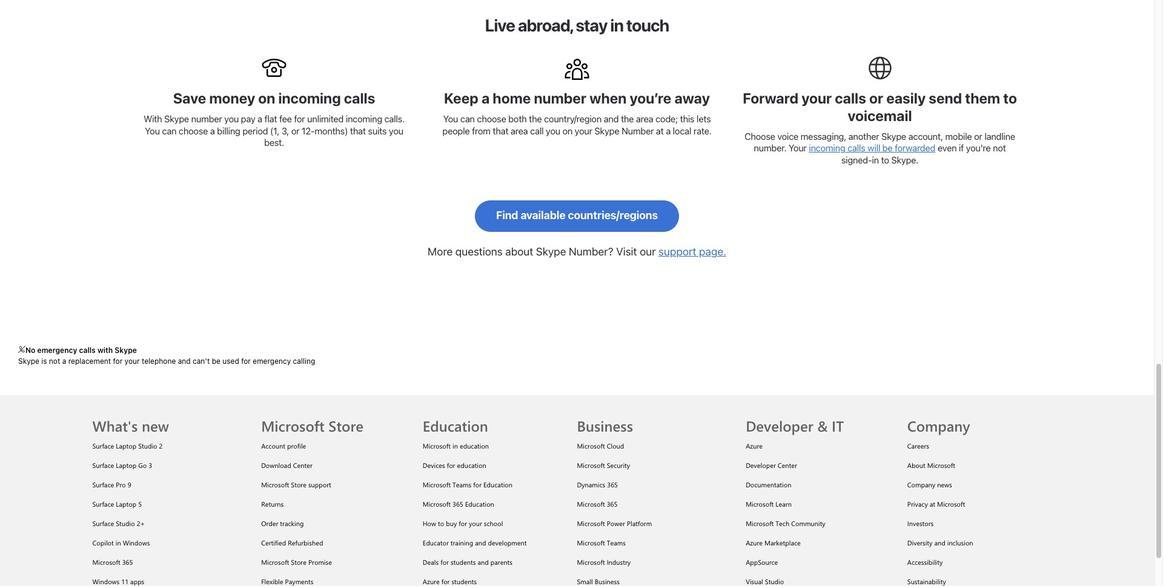 Task type: describe. For each thing, give the bounding box(es) containing it.
microsoft for microsoft teams for education 'link'
[[423, 480, 451, 489]]

microsoft for microsoft cloud link
[[577, 442, 605, 451]]

calls inside forward your calls or easily send them to voicemail
[[835, 90, 866, 107]]

you can choose both the country/region and the area code; this lets people from that area call you on your skype number at a local rate.
[[443, 113, 712, 136]]

1 vertical spatial business
[[595, 577, 620, 586]]

azure for azure marketplace
[[746, 538, 763, 548]]

money
[[209, 90, 255, 107]]

what's
[[92, 416, 138, 435]]

available
[[521, 209, 566, 222]]

surface laptop 5
[[92, 500, 142, 509]]

mobile
[[946, 131, 972, 142]]

windows 11 apps
[[92, 577, 144, 586]]

for right devices
[[447, 461, 455, 470]]

microsoft store promise link
[[261, 558, 332, 567]]

calling
[[293, 357, 315, 366]]

microsoft industry link
[[577, 558, 631, 567]]

number?
[[569, 246, 614, 258]]

microsoft for microsoft tech community link
[[746, 519, 774, 528]]

landline
[[985, 131, 1016, 142]]

microsoft for microsoft 365 education link
[[423, 500, 451, 509]]

can inside you can choose both the country/region and the area code; this lets people from that area call you on your skype number at a local rate.
[[460, 113, 475, 124]]

returns link
[[261, 500, 284, 509]]

away
[[675, 90, 710, 107]]

no
[[25, 346, 35, 355]]

developer for developer & it
[[746, 416, 814, 435]]

studio for surface studio 2+
[[116, 519, 135, 528]]

1 vertical spatial windows
[[92, 577, 120, 586]]

number inside with skype number you pay a flat fee for unlimited incoming calls. you can choose a billing period (1, 3, or 12-months) that suits you best.
[[191, 113, 222, 124]]

surface for surface laptop go 3
[[92, 461, 114, 470]]

azure for students link
[[423, 577, 477, 586]]

0 horizontal spatial on
[[258, 90, 275, 107]]

at inside you can choose both the country/region and the area code; this lets people from that area call you on your skype number at a local rate.
[[656, 125, 664, 136]]

and inside you can choose both the country/region and the area code; this lets people from that area call you on your skype number at a local rate.
[[604, 113, 619, 124]]

3,
[[282, 125, 289, 136]]

diversity
[[908, 538, 933, 548]]

country/region
[[544, 113, 602, 124]]

3
[[149, 461, 152, 470]]

2 horizontal spatial incoming
[[809, 143, 846, 154]]

even if you're not signed-in to skype.
[[842, 143, 1006, 165]]

365 for left microsoft 365 link
[[122, 558, 133, 567]]

surface laptop go 3 link
[[92, 461, 152, 470]]

company heading
[[908, 395, 1055, 437]]

365 for the top microsoft 365 link
[[607, 500, 618, 509]]

in right stay
[[610, 15, 624, 35]]

microsoft for microsoft power platform link
[[577, 519, 605, 528]]

telephone
[[142, 357, 176, 366]]

how
[[423, 519, 436, 528]]

new
[[142, 416, 169, 435]]

can't
[[193, 357, 210, 366]]

visual
[[746, 577, 763, 586]]

flat
[[265, 113, 277, 124]]

azure for azure 'link'
[[746, 442, 763, 451]]

microsoft for microsoft store heading
[[261, 416, 325, 435]]

students for deals
[[451, 558, 476, 567]]

microsoft for microsoft store support link
[[261, 480, 289, 489]]

business heading
[[577, 395, 731, 437]]

documentation link
[[746, 480, 792, 489]]

at inside footer resource links element
[[930, 500, 936, 509]]

0 horizontal spatial you
[[224, 113, 239, 124]]

or inside forward your calls or easily send them to voicemail
[[870, 90, 884, 107]]

you're
[[630, 90, 672, 107]]

microsoft learn link
[[746, 500, 792, 509]]

surface for surface studio 2+
[[92, 519, 114, 528]]

microsoft store promise
[[261, 558, 332, 567]]

copilot
[[92, 538, 114, 548]]

home
[[493, 90, 531, 107]]

questions
[[456, 246, 503, 258]]

a inside you can choose both the country/region and the area code; this lets people from that area call you on your skype number at a local rate.
[[666, 125, 671, 136]]

windows 11 apps link
[[92, 577, 144, 586]]

laptop for go
[[116, 461, 136, 470]]

0 vertical spatial number
[[534, 90, 587, 107]]

teams for microsoft teams for education
[[453, 480, 472, 489]]

more
[[428, 246, 453, 258]]

copilot in windows
[[92, 538, 150, 548]]

accessibility
[[908, 558, 943, 567]]

small business
[[577, 577, 620, 586]]

1 horizontal spatial be
[[883, 143, 893, 154]]

account,
[[909, 131, 943, 142]]

this
[[680, 113, 695, 124]]

in up devices for education link
[[453, 442, 458, 451]]

azure link
[[746, 442, 763, 451]]

order tracking link
[[261, 519, 304, 528]]

1 the from the left
[[529, 113, 542, 124]]

abroad,
[[518, 15, 573, 35]]

order tracking
[[261, 519, 304, 528]]

stay
[[576, 15, 607, 35]]

easily
[[887, 90, 926, 107]]

surface pro 9
[[92, 480, 131, 489]]

your
[[789, 143, 807, 154]]

skype is not a replacement for your telephone and can't be used for emergency calling
[[18, 357, 315, 366]]

surface for surface laptop studio 2
[[92, 442, 114, 451]]

365 for microsoft 365 education link
[[453, 500, 463, 509]]

support inside footer resource links element
[[308, 480, 331, 489]]

incoming calls will be forwarded link
[[809, 143, 936, 154]]

news
[[938, 480, 952, 489]]

microsoft power platform
[[577, 519, 652, 528]]

microsoft store support link
[[261, 480, 331, 489]]

dynamics 365
[[577, 480, 618, 489]]

microsoft for microsoft teams link
[[577, 538, 605, 548]]

company for company news
[[908, 480, 936, 489]]

lets
[[697, 113, 711, 124]]

your inside forward your calls or easily send them to voicemail
[[802, 90, 832, 107]]

microsoft for microsoft learn link
[[746, 500, 774, 509]]

1 vertical spatial emergency
[[253, 357, 291, 366]]

can inside with skype number you pay a flat fee for unlimited incoming calls. you can choose a billing period (1, 3, or 12-months) that suits you best.
[[162, 125, 177, 136]]

laptop for 5
[[116, 500, 136, 509]]

company news link
[[908, 480, 952, 489]]

or inside "choose voice messaging, another skype account, mobile or landline number. your"
[[974, 131, 983, 142]]

a right keep
[[482, 90, 490, 107]]

microsoft 365 education
[[423, 500, 494, 509]]

how to buy for your school
[[423, 519, 503, 528]]

for right deals
[[441, 558, 449, 567]]

small business link
[[577, 577, 620, 586]]

microsoft store support
[[261, 480, 331, 489]]

buy
[[446, 519, 457, 528]]

microsoft 365 for left microsoft 365 link
[[92, 558, 133, 567]]

choose inside you can choose both the country/region and the area code; this lets people from that area call you on your skype number at a local rate.
[[477, 113, 506, 124]]

touch
[[627, 15, 669, 35]]

to inside footer resource links element
[[438, 519, 444, 528]]

choose inside with skype number you pay a flat fee for unlimited incoming calls. you can choose a billing period (1, 3, or 12-months) that suits you best.
[[179, 125, 208, 136]]

privacy at microsoft
[[908, 500, 965, 509]]

in inside even if you're not signed-in to skype.
[[872, 154, 879, 165]]

1 vertical spatial education
[[484, 480, 513, 489]]

flexible
[[261, 577, 283, 586]]

1 horizontal spatial support
[[659, 246, 697, 258]]

microsoft up news
[[928, 461, 956, 470]]

appsource
[[746, 558, 778, 567]]

find available countries/regions button
[[475, 201, 679, 232]]

you inside you can choose both the country/region and the area code; this lets people from that area call you on your skype number at a local rate.
[[546, 125, 560, 136]]

or inside with skype number you pay a flat fee for unlimited incoming calls. you can choose a billing period (1, 3, or 12-months) that suits you best.
[[291, 125, 300, 136]]

company for company
[[908, 416, 970, 435]]

0 vertical spatial emergency
[[37, 346, 77, 355]]

your inside you can choose both the country/region and the area code; this lets people from that area call you on your skype number at a local rate.
[[575, 125, 593, 136]]

and right training at the bottom of page
[[475, 538, 486, 548]]

marketplace
[[765, 538, 801, 548]]

small
[[577, 577, 593, 586]]

from
[[472, 125, 491, 136]]

best.
[[264, 137, 284, 148]]

choose voice messaging, another skype account, mobile or landline number. your
[[745, 131, 1016, 154]]

0 horizontal spatial area
[[511, 125, 528, 136]]

skype inside you can choose both the country/region and the area code; this lets people from that area call you on your skype number at a local rate.
[[595, 125, 620, 136]]

account profile link
[[261, 442, 306, 451]]

microsoft cloud link
[[577, 442, 624, 451]]

microsoft store
[[261, 416, 364, 435]]

developer & it
[[746, 416, 844, 435]]

not inside even if you're not signed-in to skype.
[[993, 143, 1006, 154]]

you inside you can choose both the country/region and the area code; this lets people from that area call you on your skype number at a local rate.
[[443, 113, 458, 124]]

dynamics
[[577, 480, 606, 489]]

investors link
[[908, 519, 934, 528]]

0 horizontal spatial be
[[212, 357, 221, 366]]

live abroad, stay in touch
[[485, 15, 669, 35]]

skype inside "choose voice messaging, another skype account, mobile or landline number. your"
[[882, 131, 907, 142]]

surface for surface laptop 5
[[92, 500, 114, 509]]

azure for azure for students
[[423, 577, 440, 586]]

local
[[673, 125, 692, 136]]

your left telephone
[[125, 357, 140, 366]]

surface laptop studio 2
[[92, 442, 163, 451]]

2
[[159, 442, 163, 451]]

sustainability
[[908, 577, 946, 586]]

1 vertical spatial not
[[49, 357, 60, 366]]

developer center
[[746, 461, 797, 470]]

for up microsoft 365 education
[[473, 480, 482, 489]]

visual studio
[[746, 577, 784, 586]]

0 vertical spatial studio
[[138, 442, 157, 451]]

students for azure
[[452, 577, 477, 586]]

and right diversity
[[935, 538, 946, 548]]

developer for developer center
[[746, 461, 776, 470]]

365 for dynamics 365 link
[[607, 480, 618, 489]]

laptop for studio
[[116, 442, 136, 451]]

microsoft for the microsoft industry link
[[577, 558, 605, 567]]

1 horizontal spatial you
[[389, 125, 403, 136]]

in right copilot on the left bottom of the page
[[116, 538, 121, 548]]

center for microsoft
[[293, 461, 313, 470]]



Task type: locate. For each thing, give the bounding box(es) containing it.
windows left 11
[[92, 577, 120, 586]]

can
[[460, 113, 475, 124], [162, 125, 177, 136]]

support
[[659, 246, 697, 258], [308, 480, 331, 489]]

5 surface from the top
[[92, 519, 114, 528]]

not down landline on the top right of the page
[[993, 143, 1006, 154]]

the up call
[[529, 113, 542, 124]]

account
[[261, 442, 285, 451]]

developer
[[746, 416, 814, 435], [746, 461, 776, 470]]

0 horizontal spatial not
[[49, 357, 60, 366]]

studio left 2+
[[116, 519, 135, 528]]

microsoft 365 link down dynamics 365 link
[[577, 500, 618, 509]]

2 laptop from the top
[[116, 461, 136, 470]]

education up microsoft teams for education
[[457, 461, 486, 470]]

microsoft for the microsoft in education link
[[423, 442, 451, 451]]

teams for microsoft teams
[[607, 538, 626, 548]]

1 vertical spatial number
[[191, 113, 222, 124]]

(1,
[[270, 125, 279, 136]]

support right our
[[659, 246, 697, 258]]

azure down deals
[[423, 577, 440, 586]]

0 horizontal spatial that
[[350, 125, 366, 136]]

2 developer from the top
[[746, 461, 776, 470]]

0 vertical spatial education
[[460, 442, 489, 451]]

used
[[223, 357, 239, 366]]

2 that from the left
[[493, 125, 509, 136]]

laptop
[[116, 442, 136, 451], [116, 461, 136, 470], [116, 500, 136, 509]]

or
[[870, 90, 884, 107], [291, 125, 300, 136], [974, 131, 983, 142]]

to down incoming calls will be forwarded
[[881, 154, 889, 165]]

4 surface from the top
[[92, 500, 114, 509]]

2 vertical spatial laptop
[[116, 500, 136, 509]]

0 vertical spatial on
[[258, 90, 275, 107]]

with skype number you pay a flat fee for unlimited incoming calls. you can choose a billing period (1, 3, or 12-months) that suits you best.
[[144, 113, 405, 148]]

microsoft 365 for the top microsoft 365 link
[[577, 500, 618, 509]]

your up messaging,
[[802, 90, 832, 107]]

be
[[883, 143, 893, 154], [212, 357, 221, 366]]

emergency left calling
[[253, 357, 291, 366]]

0 horizontal spatial at
[[656, 125, 664, 136]]

1 vertical spatial store
[[291, 480, 307, 489]]

months)
[[315, 125, 348, 136]]

1 horizontal spatial not
[[993, 143, 1006, 154]]

1 vertical spatial to
[[881, 154, 889, 165]]

you right call
[[546, 125, 560, 136]]

1 vertical spatial on
[[563, 125, 573, 136]]

surface down surface pro 9
[[92, 500, 114, 509]]

education for devices for education
[[457, 461, 486, 470]]

your inside footer resource links element
[[469, 519, 482, 528]]

2 vertical spatial store
[[291, 558, 307, 567]]

school
[[484, 519, 503, 528]]

on inside you can choose both the country/region and the area code; this lets people from that area call you on your skype number at a local rate.
[[563, 125, 573, 136]]

that inside with skype number you pay a flat fee for unlimited incoming calls. you can choose a billing period (1, 3, or 12-months) that suits you best.
[[350, 125, 366, 136]]

can up people
[[460, 113, 475, 124]]

you inside with skype number you pay a flat fee for unlimited incoming calls. you can choose a billing period (1, 3, or 12-months) that suits you best.
[[145, 125, 160, 136]]

developer & it heading
[[746, 395, 893, 437]]

0 horizontal spatial microsoft 365 link
[[92, 558, 133, 567]]

1 horizontal spatial you
[[443, 113, 458, 124]]

that
[[350, 125, 366, 136], [493, 125, 509, 136]]

1 developer from the top
[[746, 416, 814, 435]]

students down deals for students and parents
[[452, 577, 477, 586]]

2 surface from the top
[[92, 461, 114, 470]]

surface laptop studio 2 link
[[92, 442, 163, 451]]

microsoft 365 education link
[[423, 500, 494, 509]]

1 vertical spatial incoming
[[346, 113, 382, 124]]

2 vertical spatial education
[[465, 500, 494, 509]]

education up microsoft in education
[[423, 416, 488, 435]]

visual studio link
[[746, 577, 784, 586]]

microsoft power platform link
[[577, 519, 652, 528]]

company up privacy
[[908, 480, 936, 489]]

2 vertical spatial azure
[[423, 577, 440, 586]]

in
[[610, 15, 624, 35], [872, 154, 879, 165], [453, 442, 458, 451], [116, 538, 121, 548]]

another
[[849, 131, 880, 142]]

your down country/region
[[575, 125, 593, 136]]

0 vertical spatial laptop
[[116, 442, 136, 451]]

rate.
[[694, 125, 712, 136]]

account profile
[[261, 442, 306, 451]]

1 horizontal spatial windows
[[123, 538, 150, 548]]

our
[[640, 246, 656, 258]]

calls up signed-
[[848, 143, 866, 154]]

number up country/region
[[534, 90, 587, 107]]

company up careers link in the bottom right of the page
[[908, 416, 970, 435]]

footer resource links element
[[35, 395, 1120, 587]]

1 vertical spatial choose
[[179, 125, 208, 136]]

0 vertical spatial microsoft 365 link
[[577, 500, 618, 509]]

educator
[[423, 538, 449, 548]]

0 vertical spatial store
[[329, 416, 364, 435]]

1 horizontal spatial number
[[534, 90, 587, 107]]

0 vertical spatial windows
[[123, 538, 150, 548]]

surface down what's
[[92, 442, 114, 451]]

studio left 2
[[138, 442, 157, 451]]

store
[[329, 416, 364, 435], [291, 480, 307, 489], [291, 558, 307, 567]]

education down microsoft teams for education
[[465, 500, 494, 509]]

be right the will
[[883, 143, 893, 154]]

choose
[[745, 131, 775, 142]]

0 vertical spatial students
[[451, 558, 476, 567]]

calls up replacement
[[79, 346, 96, 355]]

it
[[832, 416, 844, 435]]

call
[[530, 125, 544, 136]]

1 horizontal spatial the
[[621, 113, 634, 124]]

students down training at the bottom of page
[[451, 558, 476, 567]]

1 vertical spatial you
[[145, 125, 160, 136]]

choose down 'save'
[[179, 125, 208, 136]]

microsoft down copilot on the left bottom of the page
[[92, 558, 120, 567]]

business inside business heading
[[577, 416, 633, 435]]

for right fee on the top left of page
[[294, 113, 305, 124]]

for right "used"
[[241, 357, 251, 366]]

for inside with skype number you pay a flat fee for unlimited incoming calls. you can choose a billing period (1, 3, or 12-months) that suits you best.
[[294, 113, 305, 124]]

education up school
[[484, 480, 513, 489]]

number.
[[754, 143, 787, 154]]

diversity and inclusion
[[908, 538, 974, 548]]

microsoft for left microsoft 365 link
[[92, 558, 120, 567]]

how to buy for your school link
[[423, 519, 503, 528]]

store for microsoft store promise
[[291, 558, 307, 567]]

incoming up unlimited
[[278, 90, 341, 107]]

in down the will
[[872, 154, 879, 165]]

microsoft up how
[[423, 500, 451, 509]]

0 horizontal spatial incoming
[[278, 90, 341, 107]]

1 vertical spatial developer
[[746, 461, 776, 470]]

surface up surface pro 9
[[92, 461, 114, 470]]

a left flat
[[258, 113, 262, 124]]

to left buy
[[438, 519, 444, 528]]

1 horizontal spatial microsoft 365 link
[[577, 500, 618, 509]]

1 horizontal spatial that
[[493, 125, 509, 136]]

if
[[959, 143, 964, 154]]

billing
[[217, 125, 240, 136]]

microsoft up microsoft teams link
[[577, 519, 605, 528]]

number
[[622, 125, 654, 136]]

company inside heading
[[908, 416, 970, 435]]

2 center from the left
[[778, 461, 797, 470]]

microsoft down news
[[937, 500, 965, 509]]

1 surface from the top
[[92, 442, 114, 451]]

calls.
[[385, 113, 405, 124]]

1 vertical spatial company
[[908, 480, 936, 489]]

surface up copilot on the left bottom of the page
[[92, 519, 114, 528]]

not
[[993, 143, 1006, 154], [49, 357, 60, 366]]

store for microsoft store support
[[291, 480, 307, 489]]

area up number
[[636, 113, 654, 124]]

1 vertical spatial at
[[930, 500, 936, 509]]

more questions about skype number? visit our support page.
[[428, 246, 727, 258]]

documentation
[[746, 480, 792, 489]]

the up number
[[621, 113, 634, 124]]

1 vertical spatial area
[[511, 125, 528, 136]]

studio right visual at the right of the page
[[765, 577, 784, 586]]

surface for surface pro 9
[[92, 480, 114, 489]]

center down profile at the left of the page
[[293, 461, 313, 470]]

microsoft teams for education link
[[423, 480, 513, 489]]

2 vertical spatial studio
[[765, 577, 784, 586]]

that right from
[[493, 125, 509, 136]]

1 vertical spatial azure
[[746, 538, 763, 548]]

1 horizontal spatial teams
[[607, 538, 626, 548]]

emergency up is at bottom left
[[37, 346, 77, 355]]

keep
[[444, 90, 479, 107]]

1 horizontal spatial on
[[563, 125, 573, 136]]

1 vertical spatial support
[[308, 480, 331, 489]]

microsoft 365 up windows 11 apps link
[[92, 558, 133, 567]]

1 vertical spatial be
[[212, 357, 221, 366]]

1 horizontal spatial choose
[[477, 113, 506, 124]]

to inside forward your calls or easily send them to voicemail
[[1004, 90, 1017, 107]]

on down country/region
[[563, 125, 573, 136]]

0 horizontal spatial can
[[162, 125, 177, 136]]

microsoft
[[261, 416, 325, 435], [423, 442, 451, 451], [577, 442, 605, 451], [577, 461, 605, 470], [928, 461, 956, 470], [261, 480, 289, 489], [423, 480, 451, 489], [423, 500, 451, 509], [577, 500, 605, 509], [746, 500, 774, 509], [937, 500, 965, 509], [577, 519, 605, 528], [746, 519, 774, 528], [577, 538, 605, 548], [92, 558, 120, 567], [261, 558, 289, 567], [577, 558, 605, 567]]

them
[[965, 90, 1001, 107]]

microsoft for the top microsoft 365 link
[[577, 500, 605, 509]]

1 that from the left
[[350, 125, 366, 136]]

surface laptop go 3
[[92, 461, 152, 470]]

tech
[[776, 519, 790, 528]]

period
[[243, 125, 268, 136]]

microsoft learn
[[746, 500, 792, 509]]

microsoft up the 'small'
[[577, 558, 605, 567]]

1 vertical spatial studio
[[116, 519, 135, 528]]

0 horizontal spatial you
[[145, 125, 160, 136]]

can down 'save'
[[162, 125, 177, 136]]

0 vertical spatial choose
[[477, 113, 506, 124]]

education up devices for education
[[460, 442, 489, 451]]

on up flat
[[258, 90, 275, 107]]

store for microsoft store
[[329, 416, 364, 435]]

365 up how to buy for your school
[[453, 500, 463, 509]]

0 vertical spatial support
[[659, 246, 697, 258]]

365 down security
[[607, 480, 618, 489]]

or right the '3,' at the top of page
[[291, 125, 300, 136]]

a left billing
[[210, 125, 215, 136]]

1 horizontal spatial emergency
[[253, 357, 291, 366]]

2 the from the left
[[621, 113, 634, 124]]

incoming inside with skype number you pay a flat fee for unlimited incoming calls. you can choose a billing period (1, 3, or 12-months) that suits you best.
[[346, 113, 382, 124]]

studio for visual studio
[[765, 577, 784, 586]]

azure
[[746, 442, 763, 451], [746, 538, 763, 548], [423, 577, 440, 586]]

at right privacy
[[930, 500, 936, 509]]

choose up from
[[477, 113, 506, 124]]

a down code;
[[666, 125, 671, 136]]

0 vertical spatial education
[[423, 416, 488, 435]]

replacement
[[68, 357, 111, 366]]

1 vertical spatial can
[[162, 125, 177, 136]]

0 vertical spatial incoming
[[278, 90, 341, 107]]

that inside you can choose both the country/region and the area code; this lets people from that area call you on your skype number at a local rate.
[[493, 125, 509, 136]]

2 horizontal spatial you
[[546, 125, 560, 136]]

1 horizontal spatial studio
[[138, 442, 157, 451]]

365 up microsoft power platform
[[607, 500, 618, 509]]

about
[[908, 461, 926, 470]]

1 vertical spatial laptop
[[116, 461, 136, 470]]

to inside even if you're not signed-in to skype.
[[881, 154, 889, 165]]

be left "used"
[[212, 357, 221, 366]]

developer down azure 'link'
[[746, 461, 776, 470]]

privacy
[[908, 500, 928, 509]]

about
[[506, 246, 533, 258]]

inclusion
[[948, 538, 974, 548]]

students
[[451, 558, 476, 567], [452, 577, 477, 586]]

will
[[868, 143, 880, 154]]

1 horizontal spatial at
[[930, 500, 936, 509]]

and left parents
[[478, 558, 489, 567]]

microsoft for microsoft store promise link
[[261, 558, 289, 567]]

1 vertical spatial microsoft 365
[[92, 558, 133, 567]]

microsoft up dynamics
[[577, 461, 605, 470]]

for right buy
[[459, 519, 467, 528]]

platform
[[627, 519, 652, 528]]

azure up appsource 'link'
[[746, 538, 763, 548]]

0 vertical spatial company
[[908, 416, 970, 435]]

careers link
[[908, 442, 930, 451]]

microsoft down certified
[[261, 558, 289, 567]]

calls up suits
[[344, 90, 375, 107]]

flexible payments link
[[261, 577, 314, 586]]

1 company from the top
[[908, 416, 970, 435]]

incoming down messaging,
[[809, 143, 846, 154]]

center for developer
[[778, 461, 797, 470]]

laptop left go
[[116, 461, 136, 470]]

1 center from the left
[[293, 461, 313, 470]]

1 horizontal spatial area
[[636, 113, 654, 124]]

3 laptop from the top
[[116, 500, 136, 509]]

1 horizontal spatial or
[[870, 90, 884, 107]]

skype inside with skype number you pay a flat fee for unlimited incoming calls. you can choose a billing period (1, 3, or 12-months) that suits you best.
[[164, 113, 189, 124]]

0 vertical spatial can
[[460, 113, 475, 124]]

0 horizontal spatial microsoft 365
[[92, 558, 133, 567]]

0 horizontal spatial support
[[308, 480, 331, 489]]

certified
[[261, 538, 286, 548]]

education
[[460, 442, 489, 451], [457, 461, 486, 470]]

store inside heading
[[329, 416, 364, 435]]

0 vertical spatial area
[[636, 113, 654, 124]]

or up you're
[[974, 131, 983, 142]]

skype
[[164, 113, 189, 124], [595, 125, 620, 136], [882, 131, 907, 142], [536, 246, 566, 258], [115, 346, 137, 355], [18, 357, 39, 366]]

1 horizontal spatial to
[[881, 154, 889, 165]]

0 vertical spatial azure
[[746, 442, 763, 451]]

and down when
[[604, 113, 619, 124]]

not right is at bottom left
[[49, 357, 60, 366]]

a right is at bottom left
[[62, 357, 66, 366]]

incoming up suits
[[346, 113, 382, 124]]

at down code;
[[656, 125, 664, 136]]

365
[[607, 480, 618, 489], [453, 500, 463, 509], [607, 500, 618, 509], [122, 558, 133, 567]]

skype.
[[892, 154, 919, 165]]

0 vertical spatial to
[[1004, 90, 1017, 107]]

education heading
[[423, 395, 570, 437]]

find
[[496, 209, 518, 222]]

what's new heading
[[92, 395, 247, 437]]

2 company from the top
[[908, 480, 936, 489]]

and left can't
[[178, 357, 191, 366]]

0 vertical spatial at
[[656, 125, 664, 136]]

you up billing
[[224, 113, 239, 124]]

microsoft 365 down dynamics 365 link
[[577, 500, 618, 509]]

1 laptop from the top
[[116, 442, 136, 451]]

diversity and inclusion link
[[908, 538, 974, 548]]

azure up developer center link
[[746, 442, 763, 451]]

devices for education
[[423, 461, 486, 470]]

for down deals for students and parents
[[442, 577, 450, 586]]

developer up azure 'link'
[[746, 416, 814, 435]]

0 horizontal spatial to
[[438, 519, 444, 528]]

1 vertical spatial education
[[457, 461, 486, 470]]

0 horizontal spatial emergency
[[37, 346, 77, 355]]

education inside heading
[[423, 416, 488, 435]]

0 vertical spatial you
[[443, 113, 458, 124]]

1 horizontal spatial center
[[778, 461, 797, 470]]

learn
[[776, 500, 792, 509]]

for right replacement
[[113, 357, 123, 366]]

0 horizontal spatial or
[[291, 125, 300, 136]]

microsoft industry
[[577, 558, 631, 567]]

forwarded
[[895, 143, 936, 154]]

0 horizontal spatial windows
[[92, 577, 120, 586]]

microsoft inside heading
[[261, 416, 325, 435]]

0 horizontal spatial studio
[[116, 519, 135, 528]]

developer inside heading
[[746, 416, 814, 435]]

0 horizontal spatial the
[[529, 113, 542, 124]]

industry
[[607, 558, 631, 567]]

center
[[293, 461, 313, 470], [778, 461, 797, 470]]

surface pro 9 link
[[92, 480, 131, 489]]

microsoft up profile at the left of the page
[[261, 416, 325, 435]]

microsoft up microsoft security link
[[577, 442, 605, 451]]

microsoft for microsoft security link
[[577, 461, 605, 470]]

promise
[[308, 558, 332, 567]]

2 horizontal spatial studio
[[765, 577, 784, 586]]

to right them on the top of page
[[1004, 90, 1017, 107]]

microsoft store heading
[[261, 395, 408, 437]]

0 horizontal spatial choose
[[179, 125, 208, 136]]

area down both
[[511, 125, 528, 136]]

0 vertical spatial teams
[[453, 480, 472, 489]]

0 vertical spatial be
[[883, 143, 893, 154]]

developer center link
[[746, 461, 797, 470]]

0 horizontal spatial center
[[293, 461, 313, 470]]

windows down 2+
[[123, 538, 150, 548]]

laptop left 5
[[116, 500, 136, 509]]

1 vertical spatial teams
[[607, 538, 626, 548]]

0 vertical spatial business
[[577, 416, 633, 435]]

your left school
[[469, 519, 482, 528]]

3 surface from the top
[[92, 480, 114, 489]]

0 horizontal spatial teams
[[453, 480, 472, 489]]

2 horizontal spatial to
[[1004, 90, 1017, 107]]

live
[[485, 15, 515, 35]]

1 vertical spatial students
[[452, 577, 477, 586]]

microsoft 365 link up windows 11 apps link
[[92, 558, 133, 567]]

suits
[[368, 125, 387, 136]]

center up documentation
[[778, 461, 797, 470]]

0 horizontal spatial number
[[191, 113, 222, 124]]

education for microsoft in education
[[460, 442, 489, 451]]

support down "download center" link
[[308, 480, 331, 489]]

1 horizontal spatial incoming
[[346, 113, 382, 124]]

even
[[938, 143, 957, 154]]



Task type: vqa. For each thing, say whether or not it's contained in the screenshot.
the and to the left
no



